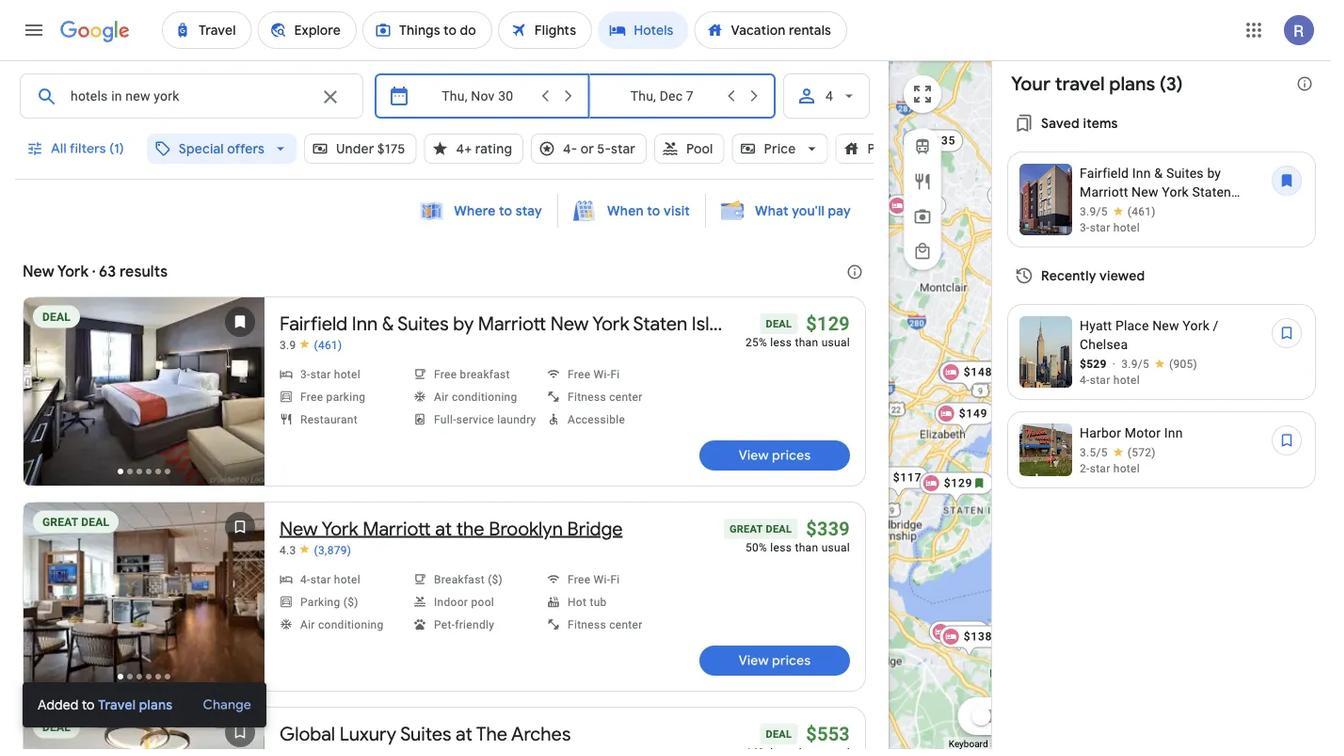 Task type: describe. For each thing, give the bounding box(es) containing it.
4
[[825, 88, 833, 104]]

$599
[[1071, 366, 1100, 379]]

new inside fairfield inn & suites by marriott new york staten island
[[1132, 184, 1158, 200]]

special
[[179, 140, 224, 157]]

&
[[1154, 165, 1163, 181]]

photo 1 image for $339
[[24, 503, 265, 691]]

travel plans link
[[98, 689, 173, 721]]

or
[[580, 140, 594, 157]]

5-
[[597, 140, 611, 157]]

update list
[[1059, 86, 1126, 103]]

york · 63
[[57, 262, 116, 281]]

new york · 63 results
[[23, 262, 168, 281]]

$294 link
[[1147, 307, 1208, 339]]

less for $339
[[770, 541, 792, 554]]

fairfield inn & suites by marriott new york staten island list item
[[1007, 152, 1316, 248]]

than for $129
[[795, 336, 818, 349]]

filters form
[[15, 60, 986, 190]]

fairfield
[[1080, 165, 1129, 181]]

to for travel
[[82, 697, 95, 714]]

3-star hotel
[[1080, 221, 1140, 234]]

view prices link for $129
[[699, 441, 850, 471]]

(461) for 3.9/5
[[1128, 205, 1156, 218]]

$129 link
[[919, 472, 993, 504]]

chelsea
[[1080, 337, 1128, 352]]

property
[[867, 140, 923, 157]]

4+ rating
[[456, 140, 512, 157]]

$143 link
[[987, 184, 1048, 216]]

main menu image
[[23, 19, 45, 41]]

$135
[[927, 134, 956, 147]]

$173 link
[[1092, 63, 1152, 95]]

0 vertical spatial $117
[[893, 471, 922, 484]]

$497
[[1090, 319, 1118, 332]]

$230
[[1259, 435, 1288, 449]]

$264 link
[[1026, 292, 1086, 324]]

hyatt
[[1080, 318, 1112, 333]]

$257
[[1170, 311, 1199, 324]]

fairfield inn & suites by marriott new york staten island
[[1080, 165, 1231, 218]]

$666 link
[[1067, 315, 1128, 347]]

$326 link
[[1172, 316, 1232, 348]]

0 horizontal spatial great
[[42, 515, 78, 529]]

0 vertical spatial $159 link
[[999, 254, 1060, 286]]

$149 link
[[934, 402, 995, 434]]

$119 link
[[886, 194, 946, 226]]

special offers
[[179, 140, 264, 157]]

view larger map image
[[911, 83, 934, 105]]

$275
[[1086, 432, 1115, 445]]

$290
[[1196, 316, 1225, 329]]

$159 for bottom $159 link
[[963, 366, 991, 379]]

place
[[1115, 318, 1149, 333]]

save new york marriott at the brooklyn bridge to collection image
[[217, 505, 263, 550]]

$148
[[964, 366, 992, 379]]

island
[[1080, 203, 1116, 218]]

3.9/5 for (905)
[[1121, 357, 1149, 370]]

clear image
[[319, 86, 342, 108]]

1 vertical spatial new
[[23, 262, 54, 281]]

Check-in text field
[[422, 74, 533, 118]]

usual for $339
[[821, 541, 850, 554]]

4- for 4-star hotel
[[1080, 374, 1090, 387]]

4- or 5-star
[[563, 140, 635, 157]]

more info image
[[1282, 61, 1327, 106]]

by
[[1207, 165, 1221, 181]]

you'll
[[792, 202, 825, 219]]

added
[[38, 697, 79, 714]]

back image for $129
[[25, 373, 71, 418]]

shortcuts
[[990, 739, 1030, 750]]

$529
[[1080, 357, 1107, 370]]

4-star hotel
[[1080, 374, 1140, 387]]

hotel inside harbor motor inn list item
[[1113, 462, 1140, 475]]

recently viewed
[[1041, 267, 1145, 284]]

under
[[336, 140, 374, 157]]

$553 inside map region
[[1128, 275, 1157, 289]]

2-star hotel
[[1080, 462, 1140, 475]]

$196
[[1188, 310, 1216, 323]]

motor
[[1125, 425, 1161, 441]]

1 horizontal spatial great deal
[[729, 523, 792, 535]]

4 button
[[783, 73, 870, 119]]

Search for places, hotels and more text field
[[70, 74, 308, 118]]

price button
[[732, 126, 828, 171]]

3.9
[[280, 338, 296, 352]]

rating
[[475, 140, 512, 157]]

$636
[[1094, 318, 1122, 331]]

0 horizontal spatial $129
[[806, 313, 850, 335]]

usual for $129
[[821, 336, 850, 349]]

4.3
[[280, 544, 296, 557]]

to for visit
[[647, 202, 660, 219]]

all filters (1)
[[51, 140, 124, 157]]

save global luxury suites at the arches to collection image
[[217, 710, 263, 750]]

photo 1 image for $129
[[24, 297, 265, 486]]

3-
[[1080, 221, 1090, 234]]

3.9 out of 5 stars from 905 reviews image
[[1107, 356, 1197, 371]]

1 horizontal spatial great
[[729, 523, 763, 535]]

4- or 5-star button
[[531, 126, 647, 171]]

3.9 out of 5 stars from 461 reviews image inside fairfield inn & suites by marriott new york staten island list item
[[1080, 204, 1156, 219]]

$148 link
[[939, 361, 1000, 393]]

$159 for the topmost $159 link
[[1024, 258, 1053, 272]]

added to travel plans
[[38, 697, 173, 714]]

york inside hyatt place new york / chelsea
[[1183, 318, 1210, 333]]

view prices button for $339
[[699, 646, 850, 676]]

$196 link
[[1163, 305, 1224, 337]]

recently viewed list
[[992, 304, 1331, 489]]

$138 link
[[939, 625, 1000, 657]]

prices for $129
[[772, 447, 811, 464]]

1 vertical spatial $159 link
[[938, 361, 999, 393]]

change button
[[189, 682, 264, 728]]

$326
[[1196, 321, 1225, 334]]

/
[[1213, 318, 1219, 333]]

$339 link
[[1064, 375, 1125, 407]]

photos list for $553
[[24, 708, 265, 750]]

view prices for $339
[[739, 652, 811, 669]]

recently viewed element
[[992, 259, 1168, 293]]

next image for $339
[[217, 578, 263, 623]]

update
[[1059, 86, 1105, 103]]

$553 link
[[1104, 271, 1165, 303]]

25% less than usual
[[745, 336, 850, 349]]

where to stay button
[[409, 193, 553, 229]]

saved - fairfield inn & suites by marriott new york staten island image
[[1264, 158, 1309, 203]]

3.9/5 for (461)
[[1080, 205, 1108, 218]]

star for fairfield
[[1090, 221, 1110, 234]]

offers
[[227, 140, 264, 157]]

$173
[[1116, 67, 1145, 80]]

star for hyatt
[[1090, 374, 1110, 387]]

view prices button for $129
[[699, 441, 850, 471]]

map region
[[723, 0, 1331, 750]]

pool
[[686, 140, 713, 157]]

change
[[203, 697, 251, 714]]

stay
[[516, 202, 542, 219]]

4+
[[456, 140, 472, 157]]

update list button
[[1018, 75, 1141, 113]]

your travel plans (3)
[[1011, 72, 1183, 96]]

hotel for marriott
[[1113, 221, 1140, 234]]

pool button
[[654, 126, 724, 171]]

photos list for $129
[[24, 297, 265, 502]]

(3,879)
[[314, 544, 351, 557]]



Task type: locate. For each thing, give the bounding box(es) containing it.
1 vertical spatial prices
[[772, 652, 811, 669]]

suites
[[1166, 165, 1204, 181]]

0 vertical spatial less
[[770, 336, 792, 349]]

0 vertical spatial photo 1 image
[[24, 297, 265, 486]]

recently
[[1041, 267, 1096, 284]]

Check-out text field
[[605, 74, 719, 118]]

2 vertical spatial hotel
[[1113, 462, 1140, 475]]

1 horizontal spatial 3.9 out of 5 stars from 461 reviews image
[[1080, 204, 1156, 219]]

3 photos list from the top
[[24, 708, 265, 750]]

special offers button
[[147, 126, 296, 171]]

new inside hyatt place new york / chelsea
[[1152, 318, 1179, 333]]

price
[[764, 140, 796, 157]]

where
[[454, 202, 496, 219]]

1 vertical spatial (461)
[[314, 338, 342, 352]]

learn more about these results image
[[832, 249, 877, 295]]

2 view prices button from the top
[[699, 646, 850, 676]]

1 vertical spatial hotel
[[1113, 374, 1140, 387]]

3.9 out of 5 stars from 461 reviews image
[[1080, 204, 1156, 219], [280, 338, 342, 352]]

1 horizontal spatial 3.9/5
[[1121, 357, 1149, 370]]

what you'll pay button
[[710, 193, 862, 229]]

$264
[[1050, 297, 1079, 310]]

hyatt place new york / chelsea
[[1080, 318, 1219, 352]]

star inside fairfield inn & suites by marriott new york staten island list item
[[1090, 221, 1110, 234]]

1 vertical spatial $129
[[944, 477, 973, 490]]

0 vertical spatial $553
[[1128, 275, 1157, 289]]

0 horizontal spatial 3.9/5
[[1080, 205, 1108, 218]]

under $175 button
[[304, 126, 416, 171]]

$290 link
[[1172, 311, 1232, 343]]

than
[[795, 336, 818, 349], [795, 541, 818, 554]]

0 vertical spatial view
[[739, 447, 769, 464]]

harbor motor inn list item
[[1007, 411, 1316, 489]]

star inside the hyatt place new york / chelsea list item
[[1090, 374, 1110, 387]]

inn
[[1132, 165, 1151, 181], [1164, 425, 1183, 441]]

1 vertical spatial $159
[[963, 366, 991, 379]]

star down island
[[1090, 221, 1110, 234]]

items
[[1083, 115, 1118, 132]]

2 less from the top
[[770, 541, 792, 554]]

0 vertical spatial $117 link
[[869, 466, 929, 498]]

0 vertical spatial 3.9 out of 5 stars from 461 reviews image
[[1080, 204, 1156, 219]]

usual right 50%
[[821, 541, 850, 554]]

travel
[[1055, 72, 1105, 96]]

1 horizontal spatial to
[[499, 202, 512, 219]]

property type
[[867, 140, 954, 157]]

what you'll pay
[[755, 202, 851, 219]]

$129 inside map region
[[944, 477, 973, 490]]

0 vertical spatial 3.9/5
[[1080, 205, 1108, 218]]

$152
[[1032, 155, 1061, 168]]

view prices button
[[699, 441, 850, 471], [699, 646, 850, 676]]

1 horizontal spatial $129
[[944, 477, 973, 490]]

saved items element
[[992, 106, 1141, 140]]

$159 up $264
[[1024, 258, 1053, 272]]

0 horizontal spatial (461)
[[314, 338, 342, 352]]

1 vertical spatial 3.9 out of 5 stars from 461 reviews image
[[280, 338, 342, 352]]

$135 link
[[902, 129, 963, 161]]

$129 down $149 link
[[944, 477, 973, 490]]

when to visit
[[607, 202, 690, 219]]

1 vertical spatial $117
[[953, 625, 982, 639]]

4- inside the hyatt place new york / chelsea list item
[[1080, 374, 1090, 387]]

$231 link
[[1053, 214, 1114, 246]]

3.9/5 up 4-star hotel
[[1121, 357, 1149, 370]]

less right 50%
[[770, 541, 792, 554]]

travel
[[98, 697, 136, 714]]

property type button
[[835, 126, 986, 171]]

$159 up $149 at the right
[[963, 366, 991, 379]]

photos list
[[24, 297, 265, 502], [24, 503, 265, 707], [24, 708, 265, 750]]

next image for $129
[[217, 373, 263, 418]]

3.9/5 inside 3.9 out of 5 stars from 461 reviews image
[[1080, 205, 1108, 218]]

1 photo 1 image from the top
[[24, 297, 265, 486]]

than right 25%
[[795, 336, 818, 349]]

pay
[[828, 202, 851, 219]]

0 horizontal spatial 3.9 out of 5 stars from 461 reviews image
[[280, 338, 342, 352]]

0 vertical spatial next image
[[217, 373, 263, 418]]

next image down "save new york marriott at the brooklyn bridge to collection" image
[[217, 578, 263, 623]]

star for harbor
[[1090, 462, 1110, 475]]

1 vertical spatial view
[[739, 652, 769, 669]]

to inside status
[[82, 697, 95, 714]]

star down 3.5/5
[[1090, 462, 1110, 475]]

2 vertical spatial new
[[1152, 318, 1179, 333]]

(461) up 3-star hotel
[[1128, 205, 1156, 218]]

hotel for chelsea
[[1113, 374, 1140, 387]]

hotel down 3.9 out of 5 stars from 905 reviews image
[[1113, 374, 1140, 387]]

deal
[[42, 310, 71, 323], [766, 318, 792, 329], [81, 515, 109, 529], [766, 523, 792, 535], [42, 721, 71, 734], [766, 728, 792, 740]]

$231
[[1078, 219, 1106, 232]]

1 next image from the top
[[217, 373, 263, 418]]

to left visit
[[647, 202, 660, 219]]

0 horizontal spatial $159
[[963, 366, 991, 379]]

3.9/5 up the $231
[[1080, 205, 1108, 218]]

0 vertical spatial view prices link
[[699, 441, 850, 471]]

0 vertical spatial (461)
[[1128, 205, 1156, 218]]

0 vertical spatial usual
[[821, 336, 850, 349]]

2 view prices link from the top
[[699, 646, 850, 676]]

keyboard
[[949, 739, 988, 750]]

view
[[739, 447, 769, 464], [739, 652, 769, 669]]

3.9 out of 5 stars from 461 reviews image up 3-star hotel
[[1080, 204, 1156, 219]]

0 vertical spatial back image
[[25, 373, 71, 418]]

$249
[[1145, 313, 1174, 326]]

inn right motor
[[1164, 425, 1183, 441]]

4- for 4- or 5-star
[[563, 140, 577, 157]]

0 horizontal spatial 4-
[[563, 140, 577, 157]]

to
[[499, 202, 512, 219], [647, 202, 660, 219], [82, 697, 95, 714]]

0 horizontal spatial to
[[82, 697, 95, 714]]

status
[[23, 682, 1308, 728]]

keyboard shortcuts button
[[949, 738, 1030, 750]]

great
[[42, 515, 78, 529], [729, 523, 763, 535]]

to for stay
[[499, 202, 512, 219]]

0 vertical spatial hotel
[[1113, 221, 1140, 234]]

4- inside "4- or 5-star" button
[[563, 140, 577, 157]]

1 usual from the top
[[821, 336, 850, 349]]

$159
[[1024, 258, 1053, 272], [963, 366, 991, 379]]

3.5 out of 5 stars from 572 reviews image
[[1080, 445, 1156, 460]]

next image
[[217, 373, 263, 418], [217, 578, 263, 623]]

3.9 out of 5 stars from 461 reviews image right save fairfield inn & suites by marriott new york staten island to collection image
[[280, 338, 342, 352]]

star down $529
[[1090, 374, 1110, 387]]

0 vertical spatial inn
[[1132, 165, 1151, 181]]

1 vertical spatial than
[[795, 541, 818, 554]]

usual down learn more about these results image
[[821, 336, 850, 349]]

keyboard shortcuts
[[949, 739, 1030, 750]]

$294
[[1172, 312, 1200, 325]]

hotel down 3.5 out of 5 stars from 572 reviews image
[[1113, 462, 1140, 475]]

marriott
[[1080, 184, 1128, 200]]

1 than from the top
[[795, 336, 818, 349]]

0 vertical spatial 4-
[[563, 140, 577, 157]]

hotel down island
[[1113, 221, 1140, 234]]

less
[[770, 336, 792, 349], [770, 541, 792, 554]]

york inside fairfield inn & suites by marriott new york staten island
[[1162, 184, 1189, 200]]

plans inside status
[[139, 697, 173, 714]]

$339
[[1089, 380, 1118, 393], [806, 518, 850, 540]]

star inside harbor motor inn list item
[[1090, 462, 1110, 475]]

1 vertical spatial photo 1 image
[[24, 503, 265, 691]]

than for $339
[[795, 541, 818, 554]]

1 view prices link from the top
[[699, 441, 850, 471]]

0 vertical spatial new
[[1132, 184, 1158, 200]]

$497 link
[[1065, 314, 1126, 346]]

0 vertical spatial $129
[[806, 313, 850, 335]]

1 vertical spatial $117 link
[[929, 621, 990, 653]]

great deal
[[42, 515, 109, 529], [729, 523, 792, 535]]

inn left &
[[1132, 165, 1151, 181]]

2 than from the top
[[795, 541, 818, 554]]

3.9 out of 5 stars from 461 reviews image containing 3.9
[[280, 338, 342, 352]]

$626 link
[[1066, 324, 1127, 356]]

next image down save fairfield inn & suites by marriott new york staten island to collection image
[[217, 373, 263, 418]]

0 horizontal spatial inn
[[1132, 165, 1151, 181]]

1 vertical spatial view prices
[[739, 652, 811, 669]]

0 vertical spatial york
[[1162, 184, 1189, 200]]

all filters (1) button
[[15, 126, 139, 171]]

1 horizontal spatial (461)
[[1128, 205, 1156, 218]]

2 usual from the top
[[821, 541, 850, 554]]

4- left or at the left
[[563, 140, 577, 157]]

2 view prices from the top
[[739, 652, 811, 669]]

1 vertical spatial $553
[[806, 723, 850, 745]]

3.9/5
[[1080, 205, 1108, 218], [1121, 357, 1149, 370]]

1 view from the top
[[739, 447, 769, 464]]

$159 link up $264 link
[[999, 254, 1060, 286]]

when
[[607, 202, 644, 219]]

2 view from the top
[[739, 652, 769, 669]]

plans right travel
[[139, 697, 173, 714]]

$339 down $599
[[1089, 380, 1118, 393]]

$636 link
[[1069, 313, 1130, 345]]

1 back image from the top
[[25, 373, 71, 418]]

inn inside list item
[[1164, 425, 1183, 441]]

star inside button
[[611, 140, 635, 157]]

view for $339
[[739, 652, 769, 669]]

(3)
[[1160, 72, 1183, 96]]

2 vertical spatial photos list
[[24, 708, 265, 750]]

0 vertical spatial prices
[[772, 447, 811, 464]]

$275 link
[[1062, 427, 1122, 459]]

than right 50%
[[795, 541, 818, 554]]

under $175
[[336, 140, 405, 157]]

1 vertical spatial york
[[1183, 318, 1210, 333]]

less for $129
[[770, 336, 792, 349]]

hotel inside the hyatt place new york / chelsea list item
[[1113, 374, 1140, 387]]

to left stay
[[499, 202, 512, 219]]

1 vertical spatial photos list
[[24, 503, 265, 707]]

back image
[[25, 373, 71, 418], [25, 578, 71, 623]]

$339 inside map region
[[1089, 380, 1118, 393]]

view prices link for $339
[[699, 646, 850, 676]]

$257 link
[[1145, 306, 1206, 338]]

4- down $529
[[1080, 374, 1090, 387]]

$249 link
[[1121, 308, 1182, 340]]

$119
[[910, 199, 939, 212]]

0 horizontal spatial $117
[[893, 471, 922, 484]]

50%
[[745, 541, 767, 554]]

save harbor motor inn to collection image
[[1264, 418, 1309, 463]]

$143
[[1012, 189, 1040, 202]]

$159 link up $149 at the right
[[938, 361, 999, 393]]

1 vertical spatial plans
[[139, 697, 173, 714]]

photos list for $339
[[24, 503, 265, 707]]

0 vertical spatial view prices
[[739, 447, 811, 464]]

2 back image from the top
[[25, 578, 71, 623]]

1 vertical spatial next image
[[217, 578, 263, 623]]

photo 1 image
[[24, 297, 265, 486], [24, 503, 265, 691]]

3 hotel from the top
[[1113, 462, 1140, 475]]

1 horizontal spatial $339
[[1089, 380, 1118, 393]]

(461) inside fairfield inn & suites by marriott new york staten island list item
[[1128, 205, 1156, 218]]

3.9 out of 5 stars from 461 reviews image containing 3.9/5
[[1080, 204, 1156, 219]]

1 vertical spatial view prices button
[[699, 646, 850, 676]]

1 vertical spatial 3.9/5
[[1121, 357, 1149, 370]]

hotel
[[1113, 221, 1140, 234], [1113, 374, 1140, 387], [1113, 462, 1140, 475]]

0 vertical spatial $159
[[1024, 258, 1053, 272]]

$599 link
[[1046, 361, 1107, 393]]

type
[[926, 140, 954, 157]]

star right or at the left
[[611, 140, 635, 157]]

to left travel
[[82, 697, 95, 714]]

0 vertical spatial $339
[[1089, 380, 1118, 393]]

1 vertical spatial view prices link
[[699, 646, 850, 676]]

0 vertical spatial plans
[[1109, 72, 1155, 96]]

hotel inside fairfield inn & suites by marriott new york staten island list item
[[1113, 221, 1140, 234]]

1 view prices button from the top
[[699, 441, 850, 471]]

$298 link
[[1171, 315, 1231, 347]]

view for $129
[[739, 447, 769, 464]]

where to stay
[[454, 202, 542, 219]]

status containing added to
[[23, 682, 1308, 728]]

2 photos list from the top
[[24, 503, 265, 707]]

1 horizontal spatial 4-
[[1080, 374, 1090, 387]]

1 horizontal spatial plans
[[1109, 72, 1155, 96]]

1 horizontal spatial $117
[[953, 625, 982, 639]]

0 horizontal spatial $339
[[806, 518, 850, 540]]

1 vertical spatial $339
[[806, 518, 850, 540]]

$134 link
[[1172, 314, 1232, 346]]

3.9/5 inside 3.9 out of 5 stars from 905 reviews image
[[1121, 357, 1149, 370]]

(461) right the 3.9
[[314, 338, 342, 352]]

1 vertical spatial usual
[[821, 541, 850, 554]]

save hyatt place new york / chelsea to collection image
[[1264, 311, 1309, 356]]

1 horizontal spatial inn
[[1164, 425, 1183, 441]]

view prices
[[739, 447, 811, 464], [739, 652, 811, 669]]

(461) for 3.9
[[314, 338, 342, 352]]

new
[[1132, 184, 1158, 200], [23, 262, 54, 281], [1152, 318, 1179, 333]]

0 horizontal spatial great deal
[[42, 515, 109, 529]]

0 horizontal spatial plans
[[139, 697, 173, 714]]

1 hotel from the top
[[1113, 221, 1140, 234]]

1 photos list from the top
[[24, 297, 265, 502]]

2-
[[1080, 462, 1090, 475]]

view prices for $129
[[739, 447, 811, 464]]

save fairfield inn & suites by marriott new york staten island to collection image
[[217, 299, 263, 345]]

4.3 out of 5 stars from 3,879 reviews image
[[280, 543, 351, 557]]

2 next image from the top
[[217, 578, 263, 623]]

0 horizontal spatial $553
[[806, 723, 850, 745]]

1 vertical spatial less
[[770, 541, 792, 554]]

25%
[[745, 336, 767, 349]]

$129 up 25% less than usual
[[806, 313, 850, 335]]

1 vertical spatial inn
[[1164, 425, 1183, 441]]

1 vertical spatial back image
[[25, 578, 71, 623]]

$339 up "50% less than usual"
[[806, 518, 850, 540]]

$615 link
[[1064, 318, 1125, 350], [1078, 319, 1138, 351]]

plans left (3)
[[1109, 72, 1155, 96]]

$149
[[959, 407, 988, 420]]

0 vertical spatial view prices button
[[699, 441, 850, 471]]

1 prices from the top
[[772, 447, 811, 464]]

2 prices from the top
[[772, 652, 811, 669]]

2 hotel from the top
[[1113, 374, 1140, 387]]

inn inside fairfield inn & suites by marriott new york staten island
[[1132, 165, 1151, 181]]

2 horizontal spatial to
[[647, 202, 660, 219]]

0 vertical spatial photos list
[[24, 297, 265, 502]]

hyatt place new york / chelsea list item
[[1007, 304, 1316, 400]]

1 horizontal spatial $553
[[1128, 275, 1157, 289]]

1 vertical spatial 4-
[[1080, 374, 1090, 387]]

1 view prices from the top
[[739, 447, 811, 464]]

prices for $339
[[772, 652, 811, 669]]

staten
[[1192, 184, 1231, 200]]

back image for $339
[[25, 578, 71, 623]]

2 photo 1 image from the top
[[24, 503, 265, 691]]

1 horizontal spatial $159
[[1024, 258, 1053, 272]]

1 less from the top
[[770, 336, 792, 349]]

3.5/5
[[1080, 446, 1108, 459]]

less right 25%
[[770, 336, 792, 349]]

0 vertical spatial than
[[795, 336, 818, 349]]



Task type: vqa. For each thing, say whether or not it's contained in the screenshot.
500 University Ave, Rochester, NY 14607
no



